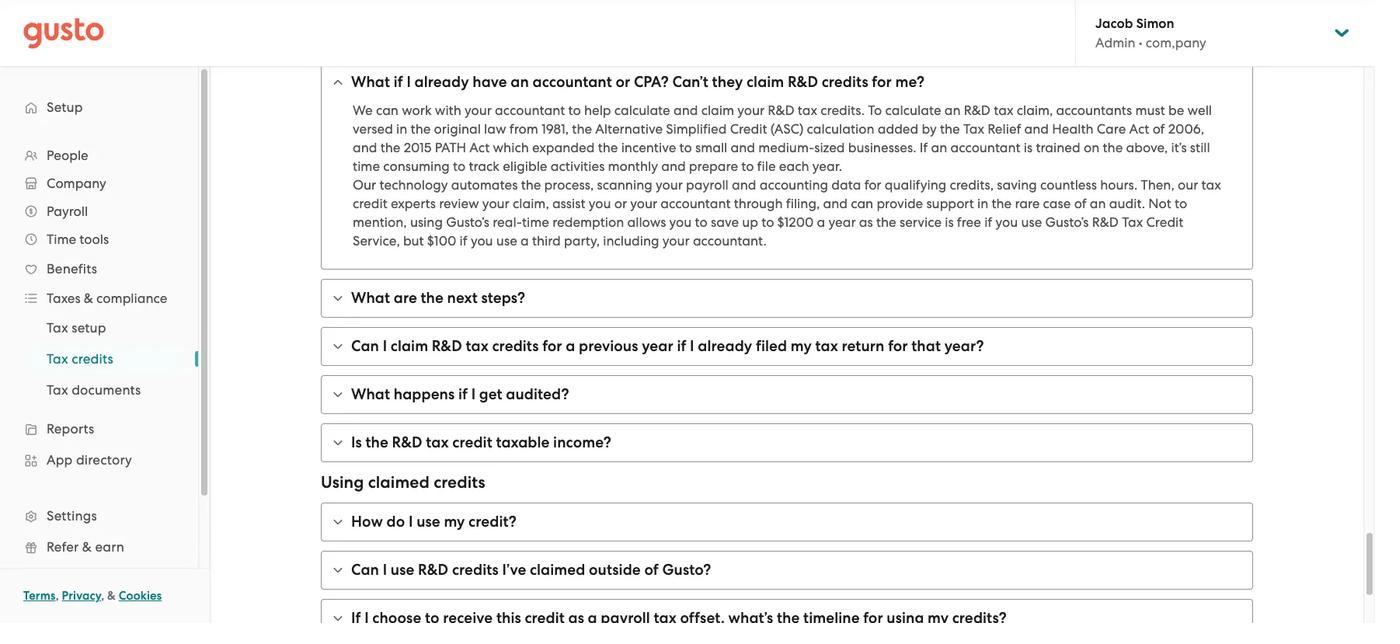 Task type: locate. For each thing, give the bounding box(es) containing it.
time tools button
[[16, 225, 183, 253]]

time up our
[[353, 159, 380, 174]]

0 vertical spatial or
[[616, 73, 630, 91]]

0 horizontal spatial claimed
[[368, 472, 430, 493]]

2 horizontal spatial of
[[1153, 121, 1165, 137]]

credits left i've
[[452, 561, 499, 579]]

can
[[376, 103, 398, 118], [851, 196, 873, 211]]

1 vertical spatial act
[[469, 140, 490, 155]]

1 horizontal spatial act
[[1129, 121, 1149, 137]]

real-
[[493, 214, 522, 230]]

our
[[353, 177, 376, 193]]

0 horizontal spatial credit
[[730, 121, 767, 137]]

claimed right i've
[[530, 561, 585, 579]]

or
[[616, 73, 630, 91], [614, 196, 627, 211]]

already left filed
[[698, 337, 752, 355]]

in
[[396, 121, 407, 137], [977, 196, 988, 211]]

still
[[1190, 140, 1210, 155]]

1 what from the top
[[351, 73, 390, 91]]

2 list from the top
[[0, 312, 198, 406]]

experts
[[391, 196, 436, 211]]

1 horizontal spatial year
[[829, 214, 856, 230]]

1 horizontal spatial is
[[1024, 140, 1033, 155]]

qualifying
[[885, 177, 946, 193]]

0 vertical spatial in
[[396, 121, 407, 137]]

and up trained
[[1024, 121, 1049, 137]]

r&d
[[788, 73, 818, 91], [768, 103, 794, 118], [964, 103, 991, 118], [1092, 214, 1119, 230], [432, 337, 462, 355], [392, 434, 422, 451], [418, 561, 448, 579]]

tax right our
[[1201, 177, 1221, 193]]

an
[[511, 73, 529, 91], [944, 103, 961, 118], [931, 140, 947, 155], [1090, 196, 1106, 211]]

what for what if i already have an accountant or cpa? can't they claim r&d credits for me?
[[351, 73, 390, 91]]

for left "that"
[[888, 337, 908, 355]]

alternative
[[595, 121, 663, 137]]

the inside dropdown button
[[365, 434, 388, 451]]

credits up tax documents
[[72, 351, 113, 367]]

calculate up "added"
[[885, 103, 941, 118]]

1 horizontal spatial credit
[[452, 434, 492, 451]]

1 vertical spatial claim
[[701, 103, 734, 118]]

, left "cookies"
[[101, 589, 104, 603]]

what up is
[[351, 385, 390, 403]]

1 vertical spatial in
[[977, 196, 988, 211]]

1 gusto's from the left
[[446, 214, 489, 230]]

tax
[[798, 103, 817, 118], [994, 103, 1013, 118], [1201, 177, 1221, 193], [466, 337, 489, 355], [815, 337, 838, 355], [426, 434, 449, 451]]

is the r&d tax credit taxable income? button
[[322, 424, 1252, 461]]

0 horizontal spatial calculate
[[614, 103, 670, 118]]

0 horizontal spatial of
[[644, 561, 659, 579]]

1 vertical spatial year
[[642, 337, 673, 355]]

1 vertical spatial of
[[1074, 196, 1086, 211]]

tax left return
[[815, 337, 838, 355]]

of inside dropdown button
[[644, 561, 659, 579]]

1 horizontal spatial time
[[522, 214, 549, 230]]

to down simplified
[[679, 140, 692, 155]]

file
[[757, 159, 776, 174]]

0 horizontal spatial credit
[[353, 196, 387, 211]]

time
[[47, 232, 76, 247]]

my right filed
[[791, 337, 812, 355]]

the right is
[[365, 434, 388, 451]]

a left third
[[520, 233, 529, 249]]

1 horizontal spatial ,
[[101, 589, 104, 603]]

you up redemption
[[589, 196, 611, 211]]

0 horizontal spatial already
[[415, 73, 469, 91]]

to left help
[[568, 103, 581, 118]]

1 vertical spatial credit
[[452, 434, 492, 451]]

year
[[829, 214, 856, 230], [642, 337, 673, 355]]

as
[[859, 214, 873, 230]]

using
[[410, 214, 443, 230]]

simon
[[1136, 16, 1174, 32]]

0 horizontal spatial time
[[353, 159, 380, 174]]

a
[[817, 214, 825, 230], [520, 233, 529, 249], [566, 337, 575, 355]]

accountant up help
[[533, 73, 612, 91]]

setup
[[47, 99, 83, 115]]

& inside dropdown button
[[84, 291, 93, 306]]

gusto's down review
[[446, 214, 489, 230]]

0 vertical spatial is
[[1024, 140, 1033, 155]]

or inside we can work with your accountant to help calculate and claim your r&d tax credits. to calculate an r&d tax claim, accountants must be well versed in the original law from 1981, the alternative simplified credit (asc) calculation added by the tax relief and health care act of 2006, and the 2015 path act which expanded the incentive to small and medium-sized businesses. if an accountant is trained on the above, it's still time consuming to track eligible activities monthly and prepare to file each year. our technology automates the process, scanning your payroll and accounting data for qualifying credits, saving countless hours. then, our tax credit experts review your claim, assist you or your accountant through filing, and can provide support in the rare case of an audit. not to mention, using gusto's real-time redemption allows you to save up to $1200 a year as the service is free if you use gusto's r&d tax credit service, but $100 if you use a third party, including your accountant.
[[614, 196, 627, 211]]

& left "cookies"
[[107, 589, 116, 603]]

0 horizontal spatial claim
[[391, 337, 428, 355]]

what up we
[[351, 73, 390, 91]]

hours.
[[1100, 177, 1137, 193]]

list containing tax setup
[[0, 312, 198, 406]]

credits up credits.
[[822, 73, 868, 91]]

allows
[[627, 214, 666, 230]]

can up as
[[851, 196, 873, 211]]

r&d inside "dropdown button"
[[788, 73, 818, 91]]

or left cpa?
[[616, 73, 630, 91]]

0 vertical spatial credit
[[353, 196, 387, 211]]

2 vertical spatial claim
[[391, 337, 428, 355]]

2 vertical spatial of
[[644, 561, 659, 579]]

get
[[479, 385, 502, 403]]

claim down are
[[391, 337, 428, 355]]

0 vertical spatial act
[[1129, 121, 1149, 137]]

& left earn in the bottom left of the page
[[82, 539, 92, 555]]

your up allows
[[630, 196, 657, 211]]

for right data
[[864, 177, 881, 193]]

to down our
[[1175, 196, 1187, 211]]

1 vertical spatial claimed
[[530, 561, 585, 579]]

claim inside we can work with your accountant to help calculate and claim your r&d tax credits. to calculate an r&d tax claim, accountants must be well versed in the original law from 1981, the alternative simplified credit (asc) calculation added by the tax relief and health care act of 2006, and the 2015 path act which expanded the incentive to small and medium-sized businesses. if an accountant is trained on the above, it's still time consuming to track eligible activities monthly and prepare to file each year. our technology automates the process, scanning your payroll and accounting data for qualifying credits, saving countless hours. then, our tax credit experts review your claim, assist you or your accountant through filing, and can provide support in the rare case of an audit. not to mention, using gusto's real-time redemption allows you to save up to $1200 a year as the service is free if you use gusto's r&d tax credit service, but $100 if you use a third party, including your accountant.
[[701, 103, 734, 118]]

refer
[[47, 539, 79, 555]]

1 vertical spatial can
[[851, 196, 873, 211]]

0 vertical spatial can
[[376, 103, 398, 118]]

the right by
[[940, 121, 960, 137]]

reports link
[[16, 415, 183, 443]]

claim inside dropdown button
[[391, 337, 428, 355]]

tax inside dropdown button
[[426, 434, 449, 451]]

2 horizontal spatial claim
[[747, 73, 784, 91]]

of down countless
[[1074, 196, 1086, 211]]

is
[[1024, 140, 1033, 155], [945, 214, 954, 230]]

credits inside gusto navigation element
[[72, 351, 113, 367]]

a right the $1200
[[817, 214, 825, 230]]

0 vertical spatial my
[[791, 337, 812, 355]]

1 vertical spatial a
[[520, 233, 529, 249]]

is the r&d tax credit taxable income?
[[351, 434, 611, 451]]

tax for tax setup
[[47, 320, 68, 336]]

service
[[899, 214, 942, 230]]

3 what from the top
[[351, 385, 390, 403]]

what are the next steps?
[[351, 289, 525, 307]]

1 list from the top
[[0, 141, 198, 623]]

credits
[[822, 73, 868, 91], [492, 337, 539, 355], [72, 351, 113, 367], [434, 472, 485, 493], [452, 561, 499, 579]]

year inside dropdown button
[[642, 337, 673, 355]]

use inside dropdown button
[[417, 513, 440, 531]]

1 vertical spatial or
[[614, 196, 627, 211]]

0 vertical spatial can
[[351, 337, 379, 355]]

1 horizontal spatial credit
[[1146, 214, 1183, 230]]

0 vertical spatial what
[[351, 73, 390, 91]]

to left save
[[695, 214, 708, 230]]

tax down tax credits
[[47, 382, 68, 398]]

using
[[321, 472, 364, 493]]

or inside "dropdown button"
[[616, 73, 630, 91]]

r&d inside dropdown button
[[392, 434, 422, 451]]

and up simplified
[[673, 103, 698, 118]]

my inside can i claim r&d tax credits for a previous year if i already filed my tax return for that year? dropdown button
[[791, 337, 812, 355]]

of down must in the top right of the page
[[1153, 121, 1165, 137]]

0 vertical spatial &
[[84, 291, 93, 306]]

time up third
[[522, 214, 549, 230]]

tax for tax credits
[[47, 351, 68, 367]]

2 vertical spatial what
[[351, 385, 390, 403]]

1 horizontal spatial claim
[[701, 103, 734, 118]]

1 horizontal spatial claimed
[[530, 561, 585, 579]]

0 horizontal spatial gusto's
[[446, 214, 489, 230]]

1 vertical spatial my
[[444, 513, 465, 531]]

gusto navigation element
[[0, 67, 198, 623]]

credit
[[730, 121, 767, 137], [1146, 214, 1183, 230]]

what if i already have an accountant or cpa? can't they claim r&d credits for me? button
[[322, 64, 1252, 101]]

1 vertical spatial is
[[945, 214, 954, 230]]

1 horizontal spatial already
[[698, 337, 752, 355]]

health
[[1052, 121, 1093, 137]]

refer & earn
[[47, 539, 124, 555]]

gusto's down case
[[1045, 214, 1089, 230]]

audit.
[[1109, 196, 1145, 211]]

0 vertical spatial already
[[415, 73, 469, 91]]

, left the privacy
[[56, 589, 59, 603]]

to down path
[[453, 159, 466, 174]]

accountant down payroll
[[661, 196, 731, 211]]

0 vertical spatial claimed
[[368, 472, 430, 493]]

can up "versed"
[[376, 103, 398, 118]]

tax credits
[[47, 351, 113, 367]]

your down the automates
[[482, 196, 509, 211]]

taxable
[[496, 434, 550, 451]]

work
[[402, 103, 432, 118]]

0 horizontal spatial can
[[376, 103, 398, 118]]

1 horizontal spatial of
[[1074, 196, 1086, 211]]

tax down "happens"
[[426, 434, 449, 451]]

your down they
[[737, 103, 765, 118]]

2 horizontal spatial a
[[817, 214, 825, 230]]

you down real-
[[471, 233, 493, 249]]

from
[[509, 121, 538, 137]]

1 vertical spatial can
[[351, 561, 379, 579]]

& for compliance
[[84, 291, 93, 306]]

year?
[[944, 337, 984, 355]]

can for can i use r&d credits i've claimed outside of gusto?
[[351, 561, 379, 579]]

0 vertical spatial a
[[817, 214, 825, 230]]

claim right they
[[747, 73, 784, 91]]

for up 'audited?'
[[542, 337, 562, 355]]

claim up simplified
[[701, 103, 734, 118]]

claim inside "dropdown button"
[[747, 73, 784, 91]]

credit down what happens if i get audited?
[[452, 434, 492, 451]]

use right do
[[417, 513, 440, 531]]

claimed
[[368, 472, 430, 493], [530, 561, 585, 579]]

1 horizontal spatial in
[[977, 196, 988, 211]]

1 vertical spatial already
[[698, 337, 752, 355]]

1 vertical spatial claim,
[[513, 196, 549, 211]]

2 vertical spatial a
[[566, 337, 575, 355]]

compliance
[[96, 291, 167, 306]]

credits.
[[821, 103, 865, 118]]

list
[[0, 141, 198, 623], [0, 312, 198, 406]]

0 horizontal spatial year
[[642, 337, 673, 355]]

is left trained
[[1024, 140, 1033, 155]]

claim, up real-
[[513, 196, 549, 211]]

use down do
[[391, 561, 414, 579]]

a left previous
[[566, 337, 575, 355]]

1 horizontal spatial gusto's
[[1045, 214, 1089, 230]]

what inside "dropdown button"
[[351, 73, 390, 91]]

0 vertical spatial claim
[[747, 73, 784, 91]]

accountant inside "dropdown button"
[[533, 73, 612, 91]]

of left gusto?
[[644, 561, 659, 579]]

0 vertical spatial claim,
[[1017, 103, 1053, 118]]

what happens if i get audited? button
[[322, 376, 1252, 413]]

for left me?
[[872, 73, 892, 91]]

1 vertical spatial what
[[351, 289, 390, 307]]

app directory link
[[16, 446, 183, 474]]

0 horizontal spatial my
[[444, 513, 465, 531]]

gusto?
[[662, 561, 711, 579]]

setup link
[[16, 93, 183, 121]]

automates
[[451, 177, 518, 193]]

i
[[407, 73, 411, 91], [383, 337, 387, 355], [690, 337, 694, 355], [471, 385, 476, 403], [409, 513, 413, 531], [383, 561, 387, 579]]

payroll button
[[16, 197, 183, 225]]

1 horizontal spatial a
[[566, 337, 575, 355]]

0 horizontal spatial ,
[[56, 589, 59, 603]]

1 horizontal spatial my
[[791, 337, 812, 355]]

0 horizontal spatial in
[[396, 121, 407, 137]]

credit down our
[[353, 196, 387, 211]]

tax for tax documents
[[47, 382, 68, 398]]

com,pany
[[1146, 35, 1206, 50]]

year right previous
[[642, 337, 673, 355]]

0 horizontal spatial act
[[469, 140, 490, 155]]

audited?
[[506, 385, 569, 403]]

your
[[465, 103, 492, 118], [737, 103, 765, 118], [656, 177, 683, 193], [482, 196, 509, 211], [630, 196, 657, 211], [662, 233, 690, 249]]

already inside "dropdown button"
[[415, 73, 469, 91]]

your up law in the top left of the page
[[465, 103, 492, 118]]

credit left (asc)
[[730, 121, 767, 137]]

already up "with" at left top
[[415, 73, 469, 91]]

accountant down relief
[[950, 140, 1021, 155]]

in down work
[[396, 121, 407, 137]]

credit down not
[[1146, 214, 1183, 230]]

1 horizontal spatial calculate
[[885, 103, 941, 118]]

& right taxes
[[84, 291, 93, 306]]

tax credits link
[[28, 345, 183, 373]]

&
[[84, 291, 93, 306], [82, 539, 92, 555], [107, 589, 116, 603]]

credit inside is the r&d tax credit taxable income? dropdown button
[[452, 434, 492, 451]]

that
[[911, 337, 941, 355]]

claim, up relief
[[1017, 103, 1053, 118]]

year left as
[[829, 214, 856, 230]]

my
[[791, 337, 812, 355], [444, 513, 465, 531]]

people
[[47, 148, 88, 163]]

act up track on the left top of page
[[469, 140, 490, 155]]

tax down 'tax setup'
[[47, 351, 68, 367]]

payroll
[[686, 177, 729, 193]]

the down saving
[[992, 196, 1012, 211]]

claim,
[[1017, 103, 1053, 118], [513, 196, 549, 211]]

what happens if i get audited?
[[351, 385, 569, 403]]

calculate up alternative
[[614, 103, 670, 118]]

claimed inside dropdown button
[[530, 561, 585, 579]]

1 can from the top
[[351, 337, 379, 355]]

0 horizontal spatial claim,
[[513, 196, 549, 211]]

1 vertical spatial &
[[82, 539, 92, 555]]

0 vertical spatial of
[[1153, 121, 1165, 137]]

2 what from the top
[[351, 289, 390, 307]]

0 horizontal spatial is
[[945, 214, 954, 230]]

tax down taxes
[[47, 320, 68, 336]]

act up above,
[[1129, 121, 1149, 137]]

my left "credit?"
[[444, 513, 465, 531]]

0 vertical spatial year
[[829, 214, 856, 230]]

the right are
[[421, 289, 444, 307]]

2 can from the top
[[351, 561, 379, 579]]



Task type: describe. For each thing, give the bounding box(es) containing it.
if right previous
[[677, 337, 686, 355]]

terms , privacy , & cookies
[[23, 589, 162, 603]]

expanded
[[532, 140, 595, 155]]

tax left relief
[[963, 121, 984, 137]]

tax up (asc)
[[798, 103, 817, 118]]

if right the free
[[984, 214, 992, 230]]

0 vertical spatial time
[[353, 159, 380, 174]]

data
[[831, 177, 861, 193]]

tax setup
[[47, 320, 106, 336]]

if right $100
[[460, 233, 467, 249]]

including
[[603, 233, 659, 249]]

credits down is the r&d tax credit taxable income?
[[434, 472, 485, 493]]

the down help
[[572, 121, 592, 137]]

if inside "dropdown button"
[[394, 73, 403, 91]]

credit inside we can work with your accountant to help calculate and claim your r&d tax credits. to calculate an r&d tax claim, accountants must be well versed in the original law from 1981, the alternative simplified credit (asc) calculation added by the tax relief and health care act of 2006, and the 2015 path act which expanded the incentive to small and medium-sized businesses. if an accountant is trained on the above, it's still time consuming to track eligible activities monthly and prepare to file each year. our technology automates the process, scanning your payroll and accounting data for qualifying credits, saving countless hours. then, our tax credit experts review your claim, assist you or your accountant through filing, and can provide support in the rare case of an audit. not to mention, using gusto's real-time redemption allows you to save up to $1200 a year as the service is free if you use gusto's r&d tax credit service, but $100 if you use a third party, including your accountant.
[[353, 196, 387, 211]]

cookies button
[[119, 587, 162, 605]]

for inside we can work with your accountant to help calculate and claim your r&d tax credits. to calculate an r&d tax claim, accountants must be well versed in the original law from 1981, the alternative simplified credit (asc) calculation added by the tax relief and health care act of 2006, and the 2015 path act which expanded the incentive to small and medium-sized businesses. if an accountant is trained on the above, it's still time consuming to track eligible activities monthly and prepare to file each year. our technology automates the process, scanning your payroll and accounting data for qualifying credits, saving countless hours. then, our tax credit experts review your claim, assist you or your accountant through filing, and can provide support in the rare case of an audit. not to mention, using gusto's real-time redemption allows you to save up to $1200 a year as the service is free if you use gusto's r&d tax credit service, but $100 if you use a third party, including your accountant.
[[864, 177, 881, 193]]

payroll
[[47, 204, 88, 219]]

you down 'rare'
[[996, 214, 1018, 230]]

can't
[[672, 73, 708, 91]]

to
[[868, 103, 882, 118]]

benefits
[[47, 261, 97, 277]]

saving
[[997, 177, 1037, 193]]

the down "versed"
[[380, 140, 400, 155]]

free
[[957, 214, 981, 230]]

to right up
[[761, 214, 774, 230]]

scanning
[[597, 177, 652, 193]]

provide
[[877, 196, 923, 211]]

how do i use my credit?
[[351, 513, 516, 531]]

1 vertical spatial time
[[522, 214, 549, 230]]

path
[[435, 140, 466, 155]]

if
[[920, 140, 928, 155]]

your down allows
[[662, 233, 690, 249]]

the right as
[[876, 214, 896, 230]]

people button
[[16, 141, 183, 169]]

how
[[351, 513, 383, 531]]

using claimed credits
[[321, 472, 485, 493]]

use inside dropdown button
[[391, 561, 414, 579]]

tax down audit.
[[1122, 214, 1143, 230]]

2015
[[404, 140, 432, 155]]

the up 2015
[[411, 121, 431, 137]]

then,
[[1141, 177, 1174, 193]]

tax documents
[[47, 382, 141, 398]]

return
[[842, 337, 884, 355]]

help
[[584, 103, 611, 118]]

are
[[394, 289, 417, 307]]

monthly
[[608, 159, 658, 174]]

my inside how do i use my credit? dropdown button
[[444, 513, 465, 531]]

year inside we can work with your accountant to help calculate and claim your r&d tax credits. to calculate an r&d tax claim, accountants must be well versed in the original law from 1981, the alternative simplified credit (asc) calculation added by the tax relief and health care act of 2006, and the 2015 path act which expanded the incentive to small and medium-sized businesses. if an accountant is trained on the above, it's still time consuming to track eligible activities monthly and prepare to file each year. our technology automates the process, scanning your payroll and accounting data for qualifying credits, saving countless hours. then, our tax credit experts review your claim, assist you or your accountant through filing, and can provide support in the rare case of an audit. not to mention, using gusto's real-time redemption allows you to save up to $1200 a year as the service is free if you use gusto's r&d tax credit service, but $100 if you use a third party, including your accountant.
[[829, 214, 856, 230]]

how do i use my credit? button
[[322, 503, 1252, 541]]

for inside "dropdown button"
[[872, 73, 892, 91]]

1 horizontal spatial can
[[851, 196, 873, 211]]

accountant up from
[[495, 103, 565, 118]]

and down incentive
[[661, 159, 686, 174]]

accountant.
[[693, 233, 767, 249]]

you right allows
[[669, 214, 692, 230]]

relief
[[988, 121, 1021, 137]]

2006,
[[1168, 121, 1204, 137]]

0 vertical spatial credit
[[730, 121, 767, 137]]

tax setup link
[[28, 314, 183, 342]]

a inside dropdown button
[[566, 337, 575, 355]]

privacy
[[62, 589, 101, 603]]

law
[[484, 121, 506, 137]]

the down alternative
[[598, 140, 618, 155]]

what for what are the next steps?
[[351, 289, 390, 307]]

can for can i claim r&d tax credits for a previous year if i already filed my tax return for that year?
[[351, 337, 379, 355]]

they
[[712, 73, 743, 91]]

1 horizontal spatial claim,
[[1017, 103, 1053, 118]]

accounting
[[760, 177, 828, 193]]

mention,
[[353, 214, 407, 230]]

company button
[[16, 169, 183, 197]]

me?
[[895, 73, 924, 91]]

technology
[[379, 177, 448, 193]]

& for earn
[[82, 539, 92, 555]]

calculation
[[807, 121, 874, 137]]

activities
[[551, 159, 605, 174]]

i inside dropdown button
[[409, 513, 413, 531]]

terms link
[[23, 589, 56, 603]]

which
[[493, 140, 529, 155]]

taxes & compliance button
[[16, 284, 183, 312]]

jacob
[[1095, 16, 1133, 32]]

1981,
[[541, 121, 569, 137]]

and down data
[[823, 196, 848, 211]]

reports
[[47, 421, 94, 437]]

tax up get
[[466, 337, 489, 355]]

have
[[473, 73, 507, 91]]

tax up relief
[[994, 103, 1013, 118]]

if left get
[[458, 385, 468, 403]]

trained
[[1036, 140, 1080, 155]]

an inside "dropdown button"
[[511, 73, 529, 91]]

1 vertical spatial credit
[[1146, 214, 1183, 230]]

already inside dropdown button
[[698, 337, 752, 355]]

credits,
[[950, 177, 994, 193]]

2 , from the left
[[101, 589, 104, 603]]

each
[[779, 159, 809, 174]]

credit?
[[469, 513, 516, 531]]

2 calculate from the left
[[885, 103, 941, 118]]

credits inside "dropdown button"
[[822, 73, 868, 91]]

and down "versed"
[[353, 140, 377, 155]]

2 vertical spatial &
[[107, 589, 116, 603]]

to left file
[[741, 159, 754, 174]]

next
[[447, 289, 478, 307]]

can i use r&d credits i've claimed outside of gusto? button
[[322, 552, 1252, 589]]

what for what happens if i get audited?
[[351, 385, 390, 403]]

documents
[[72, 382, 141, 398]]

added
[[878, 121, 918, 137]]

the down eligible
[[521, 177, 541, 193]]

eligible
[[503, 159, 547, 174]]

steps?
[[481, 289, 525, 307]]

app directory
[[47, 452, 132, 468]]

cookies
[[119, 589, 162, 603]]

versed
[[353, 121, 393, 137]]

process,
[[544, 177, 594, 193]]

use down real-
[[496, 233, 517, 249]]

save
[[711, 214, 739, 230]]

(asc)
[[770, 121, 804, 137]]

home image
[[23, 17, 104, 49]]

i inside "dropdown button"
[[407, 73, 411, 91]]

sized
[[814, 140, 845, 155]]

the inside dropdown button
[[421, 289, 444, 307]]

it's
[[1171, 140, 1187, 155]]

can i claim r&d tax credits for a previous year if i already filed my tax return for that year? button
[[322, 328, 1252, 365]]

jacob simon admin • com,pany
[[1095, 16, 1206, 50]]

$100
[[427, 233, 456, 249]]

1 , from the left
[[56, 589, 59, 603]]

businesses.
[[848, 140, 916, 155]]

0 horizontal spatial a
[[520, 233, 529, 249]]

rare
[[1015, 196, 1040, 211]]

1 calculate from the left
[[614, 103, 670, 118]]

track
[[469, 159, 500, 174]]

settings link
[[16, 502, 183, 530]]

2 gusto's from the left
[[1045, 214, 1089, 230]]

is
[[351, 434, 362, 451]]

use down 'rare'
[[1021, 214, 1042, 230]]

and up through
[[732, 177, 756, 193]]

and right 'small'
[[731, 140, 755, 155]]

your left payroll
[[656, 177, 683, 193]]

list containing people
[[0, 141, 198, 623]]

tax documents link
[[28, 376, 183, 404]]

we
[[353, 103, 373, 118]]

party,
[[564, 233, 600, 249]]

directory
[[76, 452, 132, 468]]

credits down steps?
[[492, 337, 539, 355]]

refer & earn link
[[16, 533, 183, 561]]

support
[[926, 196, 974, 211]]

well
[[1187, 103, 1212, 118]]

taxes & compliance
[[47, 291, 167, 306]]

review
[[439, 196, 479, 211]]

year.
[[812, 159, 842, 174]]

not
[[1148, 196, 1171, 211]]

the down care
[[1103, 140, 1123, 155]]



Task type: vqa. For each thing, say whether or not it's contained in the screenshot.
YAHOO. on the left bottom
no



